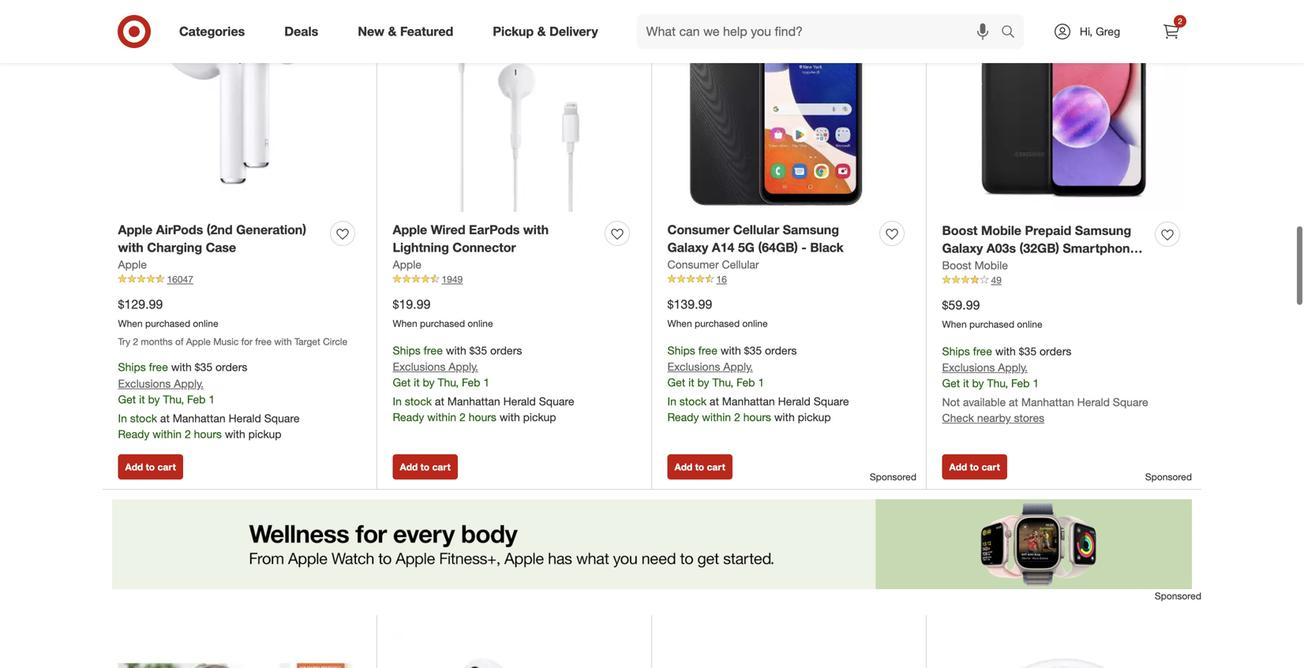 Task type: describe. For each thing, give the bounding box(es) containing it.
$19.99 when purchased online
[[393, 297, 493, 330]]

apply. for exclusions apply. button under $19.99 when purchased online
[[449, 360, 478, 374]]

online for $139.99
[[743, 318, 768, 330]]

get for exclusions apply. button under $19.99 when purchased online
[[393, 376, 411, 390]]

charging
[[147, 240, 202, 256]]

$139.99 when purchased online
[[668, 297, 768, 330]]

feb for exclusions apply. button on top of available
[[1012, 377, 1030, 391]]

herald for exclusions apply. button underneath months
[[229, 412, 261, 425]]

ships for exclusions apply. button under $19.99 when purchased online
[[393, 344, 421, 358]]

49
[[991, 274, 1002, 286]]

connector
[[453, 240, 516, 256]]

with inside apple airpods (2nd generation) with charging case
[[118, 240, 144, 256]]

of
[[175, 336, 183, 348]]

2 horizontal spatial pickup
[[798, 411, 831, 425]]

boost for boost mobile
[[942, 259, 972, 272]]

in for apple airpods (2nd generation) with charging case
[[118, 412, 127, 425]]

black inside consumer cellular samsung galaxy a14 5g (64gb) - black
[[810, 240, 844, 256]]

thu, for exclusions apply. button under $19.99 when purchased online
[[438, 376, 459, 390]]

1949 link
[[393, 273, 636, 287]]

try
[[118, 336, 130, 348]]

add to cart button for $139.99
[[668, 455, 733, 480]]

consumer cellular
[[668, 258, 759, 272]]

earpods
[[469, 222, 520, 238]]

not
[[942, 396, 960, 410]]

apple link for with
[[118, 257, 147, 273]]

manhattan for exclusions apply. button under $139.99 when purchased online
[[722, 395, 775, 409]]

free inside $129.99 when purchased online try 2 months of apple music for free with target circle
[[255, 336, 272, 348]]

it for exclusions apply. button on top of available
[[963, 377, 969, 391]]

$35 for exclusions apply. button underneath months
[[195, 360, 213, 374]]

it for exclusions apply. button under $139.99 when purchased online
[[689, 376, 695, 390]]

pickup for apple airpods (2nd generation) with charging case
[[248, 427, 282, 441]]

herald for exclusions apply. button on top of available
[[1078, 396, 1110, 410]]

cart for $129.99
[[157, 461, 176, 473]]

hours for apple wired earpods with lightning connector
[[469, 411, 497, 425]]

hours for apple airpods (2nd generation) with charging case
[[194, 427, 222, 441]]

boost for boost mobile prepaid samsung galaxy a03s (32gb) smartphone - black
[[942, 223, 978, 238]]

generation)
[[236, 222, 306, 238]]

thu, for exclusions apply. button on top of available
[[987, 377, 1009, 391]]

apple airpods (2nd generation) with charging case link
[[118, 221, 324, 257]]

purchased for $139.99
[[695, 318, 740, 330]]

nearby
[[977, 412, 1011, 425]]

hi, greg
[[1080, 24, 1121, 38]]

square for exclusions apply. button under $139.99 when purchased online
[[814, 395, 849, 409]]

square for exclusions apply. button underneath months
[[264, 412, 300, 425]]

stock for apple airpods (2nd generation) with charging case
[[130, 412, 157, 425]]

- inside consumer cellular samsung galaxy a14 5g (64gb) - black
[[802, 240, 807, 256]]

when for $59.99
[[942, 319, 967, 330]]

2 horizontal spatial stock
[[680, 395, 707, 409]]

& for new
[[388, 24, 397, 39]]

categories link
[[166, 14, 265, 49]]

pickup
[[493, 24, 534, 39]]

orders inside ships free with $35 orders exclusions apply. get it by thu, feb 1 not available at manhattan herald square check nearby stores
[[1040, 345, 1072, 358]]

get for exclusions apply. button under $139.99 when purchased online
[[668, 376, 686, 390]]

apple for apple wired earpods with lightning connector
[[393, 222, 427, 238]]

(64gb)
[[758, 240, 798, 256]]

get for exclusions apply. button underneath months
[[118, 393, 136, 407]]

when for $139.99
[[668, 318, 692, 330]]

add to cart button for $19.99
[[393, 455, 458, 480]]

to for $59.99
[[970, 461, 979, 473]]

new
[[358, 24, 385, 39]]

stock for apple wired earpods with lightning connector
[[405, 395, 432, 409]]

exclusions apply. button up available
[[942, 360, 1028, 376]]

apple for lightning apple link
[[393, 258, 422, 272]]

within for apple wired earpods with lightning connector
[[427, 411, 456, 425]]

- inside boost mobile prepaid samsung galaxy a03s (32gb) smartphone - black
[[1141, 241, 1146, 256]]

deals
[[284, 24, 318, 39]]

2 horizontal spatial hours
[[744, 411, 771, 425]]

2 horizontal spatial within
[[702, 411, 731, 425]]

by for exclusions apply. button under $19.99 when purchased online
[[423, 376, 435, 390]]

categories
[[179, 24, 245, 39]]

ships free with $35 orders exclusions apply. get it by thu, feb 1 in stock at  manhattan herald square ready within 2 hours with pickup for apple wired earpods with lightning connector
[[393, 344, 575, 425]]

feb for exclusions apply. button under $139.99 when purchased online
[[737, 376, 755, 390]]

available
[[963, 396, 1006, 410]]

$59.99 when purchased online
[[942, 298, 1043, 330]]

What can we help you find? suggestions appear below search field
[[637, 14, 1005, 49]]

by for exclusions apply. button on top of available
[[972, 377, 984, 391]]

featured
[[400, 24, 453, 39]]

music
[[213, 336, 239, 348]]

16047
[[167, 274, 193, 285]]

black inside boost mobile prepaid samsung galaxy a03s (32gb) smartphone - black
[[942, 259, 976, 274]]

1949
[[442, 274, 463, 285]]

2 link
[[1154, 14, 1189, 49]]

online for $59.99
[[1017, 319, 1043, 330]]

free for exclusions apply. button under $19.99 when purchased online
[[424, 344, 443, 358]]

$139.99
[[668, 297, 713, 312]]

airpods
[[156, 222, 203, 238]]

ships for exclusions apply. button underneath months
[[118, 360, 146, 374]]

exclusions for exclusions apply. button under $139.99 when purchased online
[[668, 360, 720, 374]]

boost mobile link
[[942, 258, 1008, 274]]

samsung inside consumer cellular samsung galaxy a14 5g (64gb) - black
[[783, 222, 839, 238]]

16 link
[[668, 273, 911, 287]]

to for $139.99
[[695, 461, 704, 473]]

2 horizontal spatial ships free with $35 orders exclusions apply. get it by thu, feb 1 in stock at  manhattan herald square ready within 2 hours with pickup
[[668, 344, 849, 425]]

prepaid
[[1025, 223, 1072, 238]]

greg
[[1096, 24, 1121, 38]]

consumer for consumer cellular samsung galaxy a14 5g (64gb) - black
[[668, 222, 730, 238]]

herald for exclusions apply. button under $19.99 when purchased online
[[503, 395, 536, 409]]

$129.99 when purchased online try 2 months of apple music for free with target circle
[[118, 297, 347, 348]]

search
[[994, 25, 1032, 41]]

add to cart for $139.99
[[675, 461, 726, 473]]

add to cart for $129.99
[[125, 461, 176, 473]]

pickup & delivery
[[493, 24, 598, 39]]

boost mobile prepaid samsung galaxy a03s (32gb) smartphone - black
[[942, 223, 1146, 274]]

smartphone
[[1063, 241, 1138, 256]]

consumer cellular link
[[668, 257, 759, 273]]

add for $19.99
[[400, 461, 418, 473]]

sponsored for consumer cellular samsung galaxy a14 5g (64gb) - black
[[870, 471, 917, 483]]

consumer for consumer cellular
[[668, 258, 719, 272]]

check
[[942, 412, 974, 425]]

2 horizontal spatial ready
[[668, 411, 699, 425]]

exclusions apply. button down months
[[118, 376, 204, 392]]

cellular for consumer cellular samsung galaxy a14 5g (64gb) - black
[[733, 222, 780, 238]]

manhattan for exclusions apply. button underneath months
[[173, 412, 226, 425]]

apple wired earpods with lightning connector
[[393, 222, 549, 256]]

with inside apple wired earpods with lightning connector
[[523, 222, 549, 238]]

with inside ships free with $35 orders exclusions apply. get it by thu, feb 1 not available at manhattan herald square check nearby stores
[[996, 345, 1016, 358]]

(32gb)
[[1020, 241, 1060, 256]]

lightning
[[393, 240, 449, 256]]

to for $129.99
[[146, 461, 155, 473]]

a14
[[712, 240, 735, 256]]



Task type: locate. For each thing, give the bounding box(es) containing it.
cellular down "5g"
[[722, 258, 759, 272]]

within
[[427, 411, 456, 425], [702, 411, 731, 425], [153, 427, 182, 441]]

consumer up the 16
[[668, 258, 719, 272]]

apply.
[[449, 360, 478, 374], [724, 360, 753, 374], [998, 361, 1028, 375], [174, 377, 204, 391]]

with
[[523, 222, 549, 238], [118, 240, 144, 256], [274, 336, 292, 348], [446, 344, 466, 358], [721, 344, 741, 358], [996, 345, 1016, 358], [171, 360, 192, 374], [500, 411, 520, 425], [775, 411, 795, 425], [225, 427, 245, 441]]

$35 down $19.99 when purchased online
[[470, 344, 487, 358]]

free for exclusions apply. button on top of available
[[973, 345, 993, 358]]

4 to from the left
[[970, 461, 979, 473]]

2 inside $129.99 when purchased online try 2 months of apple music for free with target circle
[[133, 336, 138, 348]]

add
[[125, 461, 143, 473], [400, 461, 418, 473], [675, 461, 693, 473], [950, 461, 968, 473]]

at inside ships free with $35 orders exclusions apply. get it by thu, feb 1 not available at manhattan herald square check nearby stores
[[1009, 396, 1019, 410]]

3 to from the left
[[695, 461, 704, 473]]

thu,
[[438, 376, 459, 390], [713, 376, 734, 390], [987, 377, 1009, 391], [163, 393, 184, 407]]

0 horizontal spatial in
[[118, 412, 127, 425]]

consumer cellular samsung galaxy a14 5g (64gb) - black link
[[668, 221, 874, 257]]

apply. up available
[[998, 361, 1028, 375]]

delivery
[[550, 24, 598, 39]]

manhattan
[[448, 395, 500, 409], [722, 395, 775, 409], [1022, 396, 1075, 410], [173, 412, 226, 425]]

purchased for $19.99
[[420, 318, 465, 330]]

1 for exclusions apply. button under $139.99 when purchased online
[[758, 376, 764, 390]]

1 & from the left
[[388, 24, 397, 39]]

4 add to cart button from the left
[[942, 455, 1007, 480]]

exclusions down $139.99 when purchased online
[[668, 360, 720, 374]]

galaxy inside boost mobile prepaid samsung galaxy a03s (32gb) smartphone - black
[[942, 241, 983, 256]]

0 horizontal spatial ships free with $35 orders exclusions apply. get it by thu, feb 1 in stock at  manhattan herald square ready within 2 hours with pickup
[[118, 360, 300, 441]]

apple inside apple wired earpods with lightning connector
[[393, 222, 427, 238]]

search button
[[994, 14, 1032, 52]]

2 to from the left
[[421, 461, 430, 473]]

1 to from the left
[[146, 461, 155, 473]]

fujifilm instax mini instant film value pack - 60ct image
[[668, 631, 911, 669], [668, 631, 911, 669]]

$59.99
[[942, 298, 980, 313]]

free
[[255, 336, 272, 348], [424, 344, 443, 358], [699, 344, 718, 358], [973, 345, 993, 358], [149, 360, 168, 374]]

add to cart button for $59.99
[[942, 455, 1007, 480]]

(2nd
[[207, 222, 233, 238]]

apple inside apple airpods (2nd generation) with charging case
[[118, 222, 153, 238]]

mobile up 49 at the right
[[975, 259, 1008, 272]]

free down the $59.99 when purchased online
[[973, 345, 993, 358]]

when inside $19.99 when purchased online
[[393, 318, 417, 330]]

0 horizontal spatial samsung
[[783, 222, 839, 238]]

ships down $59.99 on the top right
[[942, 345, 970, 358]]

consumer cellular samsung galaxy a14 5g (64gb) - black image
[[668, 0, 911, 212], [668, 0, 911, 212]]

by for exclusions apply. button underneath months
[[148, 393, 160, 407]]

4 add from the left
[[950, 461, 968, 473]]

$35 down $129.99 when purchased online try 2 months of apple music for free with target circle
[[195, 360, 213, 374]]

$19.99
[[393, 297, 431, 312]]

16
[[717, 274, 727, 285]]

0 horizontal spatial stock
[[130, 412, 157, 425]]

apple link for lightning
[[393, 257, 422, 273]]

ships free with $35 orders exclusions apply. get it by thu, feb 1 in stock at  manhattan herald square ready within 2 hours with pickup for apple airpods (2nd generation) with charging case
[[118, 360, 300, 441]]

apple link
[[118, 257, 147, 273], [393, 257, 422, 273]]

2 for exclusions apply. button underneath months
[[185, 427, 191, 441]]

when inside the $59.99 when purchased online
[[942, 319, 967, 330]]

mobile inside boost mobile prepaid samsung galaxy a03s (32gb) smartphone - black
[[981, 223, 1022, 238]]

&
[[388, 24, 397, 39], [537, 24, 546, 39]]

1
[[484, 376, 490, 390], [758, 376, 764, 390], [1033, 377, 1039, 391], [209, 393, 215, 407]]

$129.99
[[118, 297, 163, 312]]

2 & from the left
[[537, 24, 546, 39]]

apple for apple airpods (2nd generation) with charging case
[[118, 222, 153, 238]]

4 cart from the left
[[982, 461, 1000, 473]]

1 horizontal spatial pickup
[[523, 411, 556, 425]]

1 horizontal spatial stock
[[405, 395, 432, 409]]

add to cart button
[[118, 455, 183, 480], [393, 455, 458, 480], [668, 455, 733, 480], [942, 455, 1007, 480]]

boost inside boost mobile prepaid samsung galaxy a03s (32gb) smartphone - black
[[942, 223, 978, 238]]

pickup & delivery link
[[480, 14, 618, 49]]

exclusions apply. button
[[393, 359, 478, 375], [668, 359, 753, 375], [942, 360, 1028, 376], [118, 376, 204, 392]]

$35 inside ships free with $35 orders exclusions apply. get it by thu, feb 1 not available at manhattan herald square check nearby stores
[[1019, 345, 1037, 358]]

1 add to cart from the left
[[125, 461, 176, 473]]

online for $129.99
[[193, 318, 218, 330]]

thu, down $19.99 when purchased online
[[438, 376, 459, 390]]

0 vertical spatial boost
[[942, 223, 978, 238]]

online down 1949 link
[[468, 318, 493, 330]]

get for exclusions apply. button on top of available
[[942, 377, 960, 391]]

online inside the $59.99 when purchased online
[[1017, 319, 1043, 330]]

when down $59.99 on the top right
[[942, 319, 967, 330]]

black
[[810, 240, 844, 256], [942, 259, 976, 274]]

cart for $59.99
[[982, 461, 1000, 473]]

ships inside ships free with $35 orders exclusions apply. get it by thu, feb 1 not available at manhattan herald square check nearby stores
[[942, 345, 970, 358]]

0 horizontal spatial hours
[[194, 427, 222, 441]]

by down $139.99 when purchased online
[[698, 376, 710, 390]]

when for $19.99
[[393, 318, 417, 330]]

add for $59.99
[[950, 461, 968, 473]]

ships for exclusions apply. button under $139.99 when purchased online
[[668, 344, 696, 358]]

check nearby stores button
[[942, 411, 1045, 427]]

3 add to cart from the left
[[675, 461, 726, 473]]

purchased inside the $59.99 when purchased online
[[970, 319, 1015, 330]]

0 horizontal spatial galaxy
[[668, 240, 709, 256]]

free down $139.99 when purchased online
[[699, 344, 718, 358]]

exclusions apply. button down $139.99 when purchased online
[[668, 359, 753, 375]]

with inside $129.99 when purchased online try 2 months of apple music for free with target circle
[[274, 336, 292, 348]]

4 add to cart from the left
[[950, 461, 1000, 473]]

apple up $129.99
[[118, 258, 147, 272]]

by for exclusions apply. button under $139.99 when purchased online
[[698, 376, 710, 390]]

airpods (3rd generation) with lightning charging case image
[[393, 631, 636, 669], [393, 631, 636, 669]]

0 horizontal spatial &
[[388, 24, 397, 39]]

it up available
[[963, 377, 969, 391]]

apply. for exclusions apply. button on top of available
[[998, 361, 1028, 375]]

online down 16 link
[[743, 318, 768, 330]]

0 vertical spatial consumer
[[668, 222, 730, 238]]

thu, down of
[[163, 393, 184, 407]]

1 vertical spatial mobile
[[975, 259, 1008, 272]]

1 vertical spatial black
[[942, 259, 976, 274]]

cart for $139.99
[[707, 461, 726, 473]]

to for $19.99
[[421, 461, 430, 473]]

purchased inside $129.99 when purchased online try 2 months of apple music for free with target circle
[[145, 318, 190, 330]]

mobile
[[981, 223, 1022, 238], [975, 259, 1008, 272]]

2 for exclusions apply. button under $139.99 when purchased online
[[734, 411, 741, 425]]

apple up charging
[[118, 222, 153, 238]]

apple right of
[[186, 336, 211, 348]]

exclusions down $19.99 when purchased online
[[393, 360, 446, 374]]

boost up boost mobile
[[942, 223, 978, 238]]

apply. for exclusions apply. button under $139.99 when purchased online
[[724, 360, 753, 374]]

advertisement element
[[103, 500, 1202, 590]]

online inside $129.99 when purchased online try 2 months of apple music for free with target circle
[[193, 318, 218, 330]]

0 horizontal spatial within
[[153, 427, 182, 441]]

2 add from the left
[[400, 461, 418, 473]]

ships
[[393, 344, 421, 358], [668, 344, 696, 358], [942, 345, 970, 358], [118, 360, 146, 374]]

ready
[[393, 411, 424, 425], [668, 411, 699, 425], [118, 427, 150, 441]]

apple link down the lightning
[[393, 257, 422, 273]]

apple link up $129.99
[[118, 257, 147, 273]]

it down $19.99 when purchased online
[[414, 376, 420, 390]]

& inside 'link'
[[537, 24, 546, 39]]

boost mobile
[[942, 259, 1008, 272]]

manhattan for exclusions apply. button on top of available
[[1022, 396, 1075, 410]]

cart for $19.99
[[432, 461, 451, 473]]

0 vertical spatial black
[[810, 240, 844, 256]]

for
[[241, 336, 253, 348]]

1 inside ships free with $35 orders exclusions apply. get it by thu, feb 1 not available at manhattan herald square check nearby stores
[[1033, 377, 1039, 391]]

square for exclusions apply. button under $19.99 when purchased online
[[539, 395, 575, 409]]

2 add to cart from the left
[[400, 461, 451, 473]]

ships down the $19.99
[[393, 344, 421, 358]]

online up music
[[193, 318, 218, 330]]

1 for exclusions apply. button underneath months
[[209, 393, 215, 407]]

circle
[[323, 336, 347, 348]]

49 link
[[942, 274, 1186, 288]]

deals link
[[271, 14, 338, 49]]

pickup for apple wired earpods with lightning connector
[[523, 411, 556, 425]]

5g
[[738, 240, 755, 256]]

$35 for exclusions apply. button on top of available
[[1019, 345, 1037, 358]]

purchased down the $19.99
[[420, 318, 465, 330]]

apply. down $139.99 when purchased online
[[724, 360, 753, 374]]

stores
[[1014, 412, 1045, 425]]

2 add to cart button from the left
[[393, 455, 458, 480]]

online for $19.99
[[468, 318, 493, 330]]

3 add to cart button from the left
[[668, 455, 733, 480]]

$35
[[470, 344, 487, 358], [744, 344, 762, 358], [1019, 345, 1037, 358], [195, 360, 213, 374]]

$35 down the $59.99 when purchased online
[[1019, 345, 1037, 358]]

free inside ships free with $35 orders exclusions apply. get it by thu, feb 1 not available at manhattan herald square check nearby stores
[[973, 345, 993, 358]]

by down months
[[148, 393, 160, 407]]

it down months
[[139, 393, 145, 407]]

apple airpods (2nd generation) with charging case image
[[118, 0, 361, 212], [118, 0, 361, 212]]

1 boost from the top
[[942, 223, 978, 238]]

1 horizontal spatial -
[[1141, 241, 1146, 256]]

galaxy up consumer cellular
[[668, 240, 709, 256]]

by down $19.99 when purchased online
[[423, 376, 435, 390]]

thu, down $139.99 when purchased online
[[713, 376, 734, 390]]

get inside ships free with $35 orders exclusions apply. get it by thu, feb 1 not available at manhattan herald square check nearby stores
[[942, 377, 960, 391]]

purchased down $139.99
[[695, 318, 740, 330]]

boost
[[942, 223, 978, 238], [942, 259, 972, 272]]

2 boost from the top
[[942, 259, 972, 272]]

by
[[423, 376, 435, 390], [698, 376, 710, 390], [972, 377, 984, 391], [148, 393, 160, 407]]

it for exclusions apply. button under $19.99 when purchased online
[[414, 376, 420, 390]]

apple airpods (2nd generation) with charging case
[[118, 222, 306, 256]]

manhattan for exclusions apply. button under $19.99 when purchased online
[[448, 395, 500, 409]]

black up $59.99 on the top right
[[942, 259, 976, 274]]

thu, up available
[[987, 377, 1009, 391]]

-
[[802, 240, 807, 256], [1141, 241, 1146, 256]]

herald inside ships free with $35 orders exclusions apply. get it by thu, feb 1 not available at manhattan herald square check nearby stores
[[1078, 396, 1110, 410]]

- right the (64gb) at the top of the page
[[802, 240, 807, 256]]

2 horizontal spatial in
[[668, 395, 677, 409]]

in
[[393, 395, 402, 409], [668, 395, 677, 409], [118, 412, 127, 425]]

1 vertical spatial cellular
[[722, 258, 759, 272]]

it inside ships free with $35 orders exclusions apply. get it by thu, feb 1 not available at manhattan herald square check nearby stores
[[963, 377, 969, 391]]

& for pickup
[[537, 24, 546, 39]]

square for exclusions apply. button on top of available
[[1113, 396, 1149, 410]]

galaxy
[[668, 240, 709, 256], [942, 241, 983, 256]]

online inside $19.99 when purchased online
[[468, 318, 493, 330]]

1 horizontal spatial black
[[942, 259, 976, 274]]

exclusions apply. button down $19.99 when purchased online
[[393, 359, 478, 375]]

consumer inside consumer cellular samsung galaxy a14 5g (64gb) - black
[[668, 222, 730, 238]]

apple for apple link related to with
[[118, 258, 147, 272]]

0 vertical spatial cellular
[[733, 222, 780, 238]]

exclusions inside ships free with $35 orders exclusions apply. get it by thu, feb 1 not available at manhattan herald square check nearby stores
[[942, 361, 995, 375]]

0 horizontal spatial pickup
[[248, 427, 282, 441]]

galaxy inside consumer cellular samsung galaxy a14 5g (64gb) - black
[[668, 240, 709, 256]]

online
[[193, 318, 218, 330], [468, 318, 493, 330], [743, 318, 768, 330], [1017, 319, 1043, 330]]

1 horizontal spatial in
[[393, 395, 402, 409]]

consumer
[[668, 222, 730, 238], [668, 258, 719, 272]]

0 vertical spatial mobile
[[981, 223, 1022, 238]]

1 horizontal spatial hours
[[469, 411, 497, 425]]

add to cart
[[125, 461, 176, 473], [400, 461, 451, 473], [675, 461, 726, 473], [950, 461, 1000, 473]]

samsung inside boost mobile prepaid samsung galaxy a03s (32gb) smartphone - black
[[1075, 223, 1132, 238]]

orders down 16 link
[[765, 344, 797, 358]]

by inside ships free with $35 orders exclusions apply. get it by thu, feb 1 not available at manhattan herald square check nearby stores
[[972, 377, 984, 391]]

when down $139.99
[[668, 318, 692, 330]]

0 horizontal spatial apple link
[[118, 257, 147, 273]]

herald
[[503, 395, 536, 409], [778, 395, 811, 409], [1078, 396, 1110, 410], [229, 412, 261, 425]]

16047 link
[[118, 273, 361, 287]]

apply. for exclusions apply. button underneath months
[[174, 377, 204, 391]]

purchased inside $19.99 when purchased online
[[420, 318, 465, 330]]

square
[[539, 395, 575, 409], [814, 395, 849, 409], [1113, 396, 1149, 410], [264, 412, 300, 425]]

orders down 49 link
[[1040, 345, 1072, 358]]

cellular
[[733, 222, 780, 238], [722, 258, 759, 272]]

3 add from the left
[[675, 461, 693, 473]]

feb for exclusions apply. button under $19.99 when purchased online
[[462, 376, 480, 390]]

apple inside $129.99 when purchased online try 2 months of apple music for free with target circle
[[186, 336, 211, 348]]

it down $139.99 when purchased online
[[689, 376, 695, 390]]

exclusions down months
[[118, 377, 171, 391]]

purchased inside $139.99 when purchased online
[[695, 318, 740, 330]]

& right "new"
[[388, 24, 397, 39]]

orders down 1949 link
[[490, 344, 522, 358]]

manhattan inside ships free with $35 orders exclusions apply. get it by thu, feb 1 not available at manhattan herald square check nearby stores
[[1022, 396, 1075, 410]]

free down months
[[149, 360, 168, 374]]

samsung up the (64gb) at the top of the page
[[783, 222, 839, 238]]

ships down 'try'
[[118, 360, 146, 374]]

$35 down $139.99 when purchased online
[[744, 344, 762, 358]]

ships down $139.99
[[668, 344, 696, 358]]

purchased for $129.99
[[145, 318, 190, 330]]

wired
[[431, 222, 466, 238]]

1 horizontal spatial ready
[[393, 411, 424, 425]]

3 cart from the left
[[707, 461, 726, 473]]

apple down the lightning
[[393, 258, 422, 272]]

1 consumer from the top
[[668, 222, 730, 238]]

- right smartphone
[[1141, 241, 1146, 256]]

in for apple wired earpods with lightning connector
[[393, 395, 402, 409]]

cellular inside consumer cellular samsung galaxy a14 5g (64gb) - black
[[733, 222, 780, 238]]

exclusions for exclusions apply. button on top of available
[[942, 361, 995, 375]]

add to cart for $59.99
[[950, 461, 1000, 473]]

2
[[1178, 16, 1183, 26], [133, 336, 138, 348], [460, 411, 466, 425], [734, 411, 741, 425], [185, 427, 191, 441]]

1 add from the left
[[125, 461, 143, 473]]

when up 'try'
[[118, 318, 143, 330]]

1 for exclusions apply. button on top of available
[[1033, 377, 1039, 391]]

add to cart for $19.99
[[400, 461, 451, 473]]

online down 49 link
[[1017, 319, 1043, 330]]

apply. down of
[[174, 377, 204, 391]]

ships free with $35 orders exclusions apply. get it by thu, feb 1 in stock at  manhattan herald square ready within 2 hours with pickup
[[393, 344, 575, 425], [668, 344, 849, 425], [118, 360, 300, 441]]

2 for exclusions apply. button under $19.99 when purchased online
[[460, 411, 466, 425]]

2 consumer from the top
[[668, 258, 719, 272]]

1 horizontal spatial galaxy
[[942, 241, 983, 256]]

apple wired earpods with lightning connector link
[[393, 221, 599, 257]]

1 vertical spatial consumer
[[668, 258, 719, 272]]

free down $19.99 when purchased online
[[424, 344, 443, 358]]

new & featured link
[[344, 14, 473, 49]]

square inside ships free with $35 orders exclusions apply. get it by thu, feb 1 not available at manhattan herald square check nearby stores
[[1113, 396, 1149, 410]]

add to cart button for $129.99
[[118, 455, 183, 480]]

add for $129.99
[[125, 461, 143, 473]]

exclusions up available
[[942, 361, 995, 375]]

it
[[414, 376, 420, 390], [689, 376, 695, 390], [963, 377, 969, 391], [139, 393, 145, 407]]

0 horizontal spatial ready
[[118, 427, 150, 441]]

2 cart from the left
[[432, 461, 451, 473]]

ships for exclusions apply. button on top of available
[[942, 345, 970, 358]]

exclusions for exclusions apply. button under $19.99 when purchased online
[[393, 360, 446, 374]]

0 horizontal spatial black
[[810, 240, 844, 256]]

purchased
[[145, 318, 190, 330], [420, 318, 465, 330], [695, 318, 740, 330], [970, 319, 1015, 330]]

samsung
[[783, 222, 839, 238], [1075, 223, 1132, 238]]

target
[[295, 336, 320, 348]]

get
[[393, 376, 411, 390], [668, 376, 686, 390], [942, 377, 960, 391], [118, 393, 136, 407]]

sponsored for boost mobile prepaid samsung galaxy a03s (32gb) smartphone - black
[[1146, 471, 1192, 483]]

feb for exclusions apply. button underneath months
[[187, 393, 206, 407]]

consumer up "a14"
[[668, 222, 730, 238]]

1 horizontal spatial ships free with $35 orders exclusions apply. get it by thu, feb 1 in stock at  manhattan herald square ready within 2 hours with pickup
[[393, 344, 575, 425]]

boost mobile prepaid samsung galaxy a03s (32gb) smartphone - black link
[[942, 222, 1149, 274]]

mobile up a03s
[[981, 223, 1022, 238]]

1 cart from the left
[[157, 461, 176, 473]]

hi,
[[1080, 24, 1093, 38]]

0 horizontal spatial -
[[802, 240, 807, 256]]

months
[[141, 336, 173, 348]]

1 apple link from the left
[[118, 257, 147, 273]]

free for exclusions apply. button underneath months
[[149, 360, 168, 374]]

2 apple link from the left
[[393, 257, 422, 273]]

boost up $59.99 on the top right
[[942, 259, 972, 272]]

cellular for consumer cellular
[[722, 258, 759, 272]]

1 for exclusions apply. button under $19.99 when purchased online
[[484, 376, 490, 390]]

thu, inside ships free with $35 orders exclusions apply. get it by thu, feb 1 not available at manhattan herald square check nearby stores
[[987, 377, 1009, 391]]

samsung up smartphone
[[1075, 223, 1132, 238]]

black right the (64gb) at the top of the page
[[810, 240, 844, 256]]

apple wired earpods with lightning connector image
[[393, 0, 636, 212], [393, 0, 636, 212]]

apply. inside ships free with $35 orders exclusions apply. get it by thu, feb 1 not available at manhattan herald square check nearby stores
[[998, 361, 1028, 375]]

when inside $129.99 when purchased online try 2 months of apple music for free with target circle
[[118, 318, 143, 330]]

orders down music
[[216, 360, 247, 374]]

case
[[206, 240, 236, 256]]

feb
[[462, 376, 480, 390], [737, 376, 755, 390], [1012, 377, 1030, 391], [187, 393, 206, 407]]

& right pickup
[[537, 24, 546, 39]]

1 horizontal spatial &
[[537, 24, 546, 39]]

1 vertical spatial boost
[[942, 259, 972, 272]]

a03s
[[987, 241, 1016, 256]]

sponsored
[[870, 471, 917, 483], [1146, 471, 1192, 483], [1155, 591, 1202, 602]]

free for exclusions apply. button under $139.99 when purchased online
[[699, 344, 718, 358]]

1 horizontal spatial samsung
[[1075, 223, 1132, 238]]

cellular up "5g"
[[733, 222, 780, 238]]

online inside $139.99 when purchased online
[[743, 318, 768, 330]]

apple airtag (1 pack) image
[[942, 631, 1186, 669], [942, 631, 1186, 669]]

apple up the lightning
[[393, 222, 427, 238]]

mobile for boost mobile
[[975, 259, 1008, 272]]

consumer cellular at&t all in one sim card image
[[118, 631, 361, 669], [118, 631, 361, 669]]

mobile for boost mobile prepaid samsung galaxy a03s (32gb) smartphone - black
[[981, 223, 1022, 238]]

when down the $19.99
[[393, 318, 417, 330]]

within for apple airpods (2nd generation) with charging case
[[153, 427, 182, 441]]

pickup
[[523, 411, 556, 425], [798, 411, 831, 425], [248, 427, 282, 441]]

when inside $139.99 when purchased online
[[668, 318, 692, 330]]

ships free with $35 orders exclusions apply. get it by thu, feb 1 not available at manhattan herald square check nearby stores
[[942, 345, 1149, 425]]

purchased for $59.99
[[970, 319, 1015, 330]]

1 add to cart button from the left
[[118, 455, 183, 480]]

when for $129.99
[[118, 318, 143, 330]]

exclusions for exclusions apply. button underneath months
[[118, 377, 171, 391]]

ready for apple wired earpods with lightning connector
[[393, 411, 424, 425]]

by up available
[[972, 377, 984, 391]]

boost mobile prepaid samsung galaxy a03s (32gb) smartphone - black image
[[942, 0, 1186, 213], [942, 0, 1186, 213]]

it for exclusions apply. button underneath months
[[139, 393, 145, 407]]

ready for apple airpods (2nd generation) with charging case
[[118, 427, 150, 441]]

1 horizontal spatial apple link
[[393, 257, 422, 273]]

galaxy up boost mobile
[[942, 241, 983, 256]]

apply. down $19.99 when purchased online
[[449, 360, 478, 374]]

free right 'for'
[[255, 336, 272, 348]]

1 horizontal spatial within
[[427, 411, 456, 425]]

purchased down $59.99 on the top right
[[970, 319, 1015, 330]]

consumer inside consumer cellular link
[[668, 258, 719, 272]]

feb inside ships free with $35 orders exclusions apply. get it by thu, feb 1 not available at manhattan herald square check nearby stores
[[1012, 377, 1030, 391]]

consumer cellular samsung galaxy a14 5g (64gb) - black
[[668, 222, 844, 256]]

purchased up months
[[145, 318, 190, 330]]

new & featured
[[358, 24, 453, 39]]



Task type: vqa. For each thing, say whether or not it's contained in the screenshot.
MGA's Miniverse Make It Mini Kitchen Playset With UV Light
no



